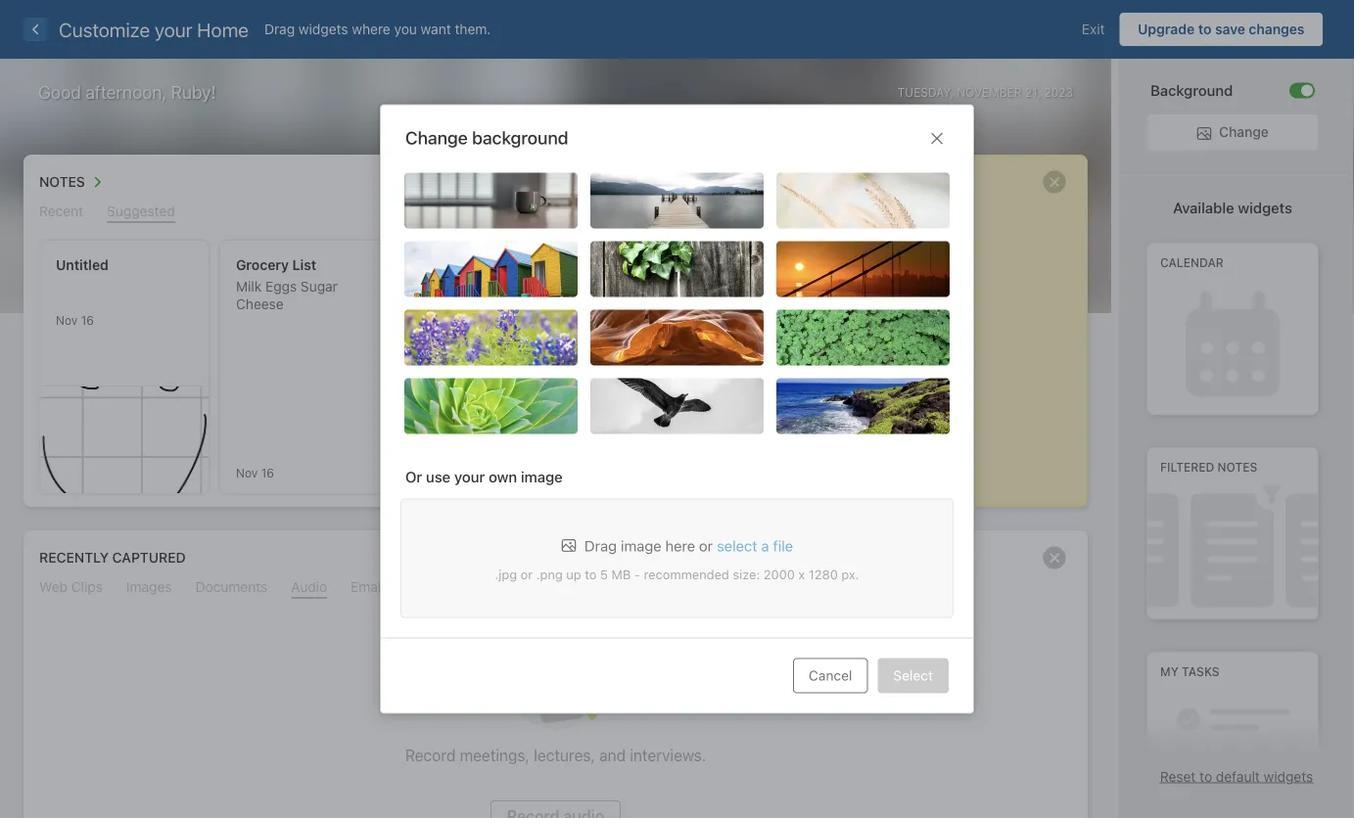 Task type: describe. For each thing, give the bounding box(es) containing it.
x
[[798, 567, 805, 582]]

1 vertical spatial your
[[454, 469, 485, 486]]

ruby!
[[171, 82, 216, 103]]

to for upgrade
[[1198, 21, 1212, 37]]

2 vertical spatial widgets
[[1264, 769, 1313, 785]]

notes
[[1218, 460, 1258, 474]]

change button
[[1148, 115, 1318, 150]]

reset to default widgets button
[[1160, 769, 1313, 785]]

want
[[421, 21, 451, 37]]

or
[[405, 469, 422, 486]]

edit widget title image
[[869, 174, 884, 189]]

5
[[600, 567, 608, 582]]

tuesday,
[[898, 86, 953, 99]]

1 horizontal spatial or
[[699, 537, 713, 554]]

reset
[[1160, 769, 1196, 785]]

close image
[[925, 127, 949, 150]]

background
[[472, 127, 568, 148]]

size:
[[733, 567, 760, 582]]

widgets for drag
[[299, 21, 348, 37]]

tuesday, november 21, 2023
[[898, 86, 1073, 99]]

save
[[1215, 21, 1245, 37]]

exit button
[[1067, 13, 1120, 46]]

here
[[665, 537, 695, 554]]

2 remove image from the top
[[1035, 539, 1074, 578]]

my tasks
[[1160, 665, 1220, 679]]

select button
[[878, 658, 949, 694]]

up
[[566, 567, 581, 582]]

select
[[717, 537, 757, 554]]

drag image here or select a file
[[584, 537, 793, 554]]

changes
[[1249, 21, 1305, 37]]

cancel button
[[793, 658, 868, 694]]

widgets for available
[[1238, 199, 1292, 216]]

my
[[1160, 665, 1179, 679]]

1 remove image from the top
[[1035, 163, 1074, 202]]

px.
[[841, 567, 859, 582]]

tasks
[[1182, 665, 1220, 679]]

available
[[1173, 199, 1234, 216]]

2023
[[1044, 86, 1073, 99]]



Task type: locate. For each thing, give the bounding box(es) containing it.
0 horizontal spatial change
[[405, 127, 468, 148]]

1 vertical spatial widgets
[[1238, 199, 1292, 216]]

scratch pad
[[765, 175, 861, 191]]

1280
[[809, 567, 838, 582]]

a
[[761, 537, 769, 554]]

cancel
[[809, 668, 852, 684]]

2000
[[763, 567, 795, 582]]

change
[[1219, 124, 1269, 140], [405, 127, 468, 148]]

background
[[1150, 82, 1233, 99]]

available widgets
[[1173, 199, 1292, 216]]

change for change
[[1219, 124, 1269, 140]]

widgets
[[299, 21, 348, 37], [1238, 199, 1292, 216], [1264, 769, 1313, 785]]

0 vertical spatial image
[[521, 469, 563, 486]]

drag widgets where you want them.
[[264, 21, 491, 37]]

widgets left where
[[299, 21, 348, 37]]

use
[[426, 469, 451, 486]]

november
[[957, 86, 1022, 99]]

21,
[[1025, 86, 1041, 99]]

your left home
[[155, 18, 192, 41]]

0 horizontal spatial image
[[521, 469, 563, 486]]

your right use
[[454, 469, 485, 486]]

0 vertical spatial your
[[155, 18, 192, 41]]

.jpg or .png up to 5 mb - recommended size: 2000 x 1280 px.
[[495, 567, 859, 582]]

1 horizontal spatial image
[[621, 537, 661, 554]]

filtered
[[1160, 460, 1214, 474]]

drag for drag image here or select a file
[[584, 537, 617, 554]]

change inside button
[[1219, 124, 1269, 140]]

drag up 5
[[584, 537, 617, 554]]

remove image
[[1035, 163, 1074, 202], [1035, 539, 1074, 578]]

2 vertical spatial to
[[1200, 769, 1212, 785]]

filtered notes
[[1160, 460, 1258, 474]]

0 horizontal spatial drag
[[264, 21, 295, 37]]

exit
[[1082, 21, 1105, 37]]

change down background
[[1219, 124, 1269, 140]]

home
[[197, 18, 249, 41]]

default
[[1216, 769, 1260, 785]]

change background
[[405, 127, 568, 148]]

change left background
[[405, 127, 468, 148]]

good
[[38, 82, 81, 103]]

change for change background
[[405, 127, 468, 148]]

or right here
[[699, 537, 713, 554]]

1 vertical spatial drag
[[584, 537, 617, 554]]

image up -
[[621, 537, 661, 554]]

them.
[[455, 21, 491, 37]]

calendar
[[1160, 256, 1224, 270]]

0 horizontal spatial or
[[521, 567, 533, 582]]

upgrade
[[1138, 21, 1195, 37]]

0 vertical spatial remove image
[[1035, 163, 1074, 202]]

image right own
[[521, 469, 563, 486]]

drag
[[264, 21, 295, 37], [584, 537, 617, 554]]

1 vertical spatial image
[[621, 537, 661, 554]]

to for reset
[[1200, 769, 1212, 785]]

customize your home
[[59, 18, 249, 41]]

to right the reset
[[1200, 769, 1212, 785]]

scratch
[[765, 175, 830, 191]]

customize
[[59, 18, 150, 41]]

1 horizontal spatial change
[[1219, 124, 1269, 140]]

where
[[352, 21, 390, 37]]

scratch pad button
[[765, 169, 861, 195]]

pad
[[833, 175, 861, 191]]

you
[[394, 21, 417, 37]]

1 vertical spatial to
[[585, 567, 597, 582]]

remove image
[[672, 163, 711, 202]]

image
[[521, 469, 563, 486], [621, 537, 661, 554]]

0 horizontal spatial your
[[155, 18, 192, 41]]

1 horizontal spatial your
[[454, 469, 485, 486]]

widgets right default
[[1264, 769, 1313, 785]]

your
[[155, 18, 192, 41], [454, 469, 485, 486]]

.png
[[536, 567, 563, 582]]

1 horizontal spatial drag
[[584, 537, 617, 554]]

-
[[634, 567, 640, 582]]

select
[[893, 668, 933, 684]]

or
[[699, 537, 713, 554], [521, 567, 533, 582]]

1 vertical spatial remove image
[[1035, 539, 1074, 578]]

or right .jpg
[[521, 567, 533, 582]]

afternoon,
[[86, 82, 167, 103]]

widgets right available
[[1238, 199, 1292, 216]]

0 vertical spatial drag
[[264, 21, 295, 37]]

to left save
[[1198, 21, 1212, 37]]

recommended
[[644, 567, 729, 582]]

mb
[[612, 567, 631, 582]]

0 vertical spatial widgets
[[299, 21, 348, 37]]

good afternoon, ruby!
[[38, 82, 216, 103]]

reset to default widgets
[[1160, 769, 1313, 785]]

to left 5
[[585, 567, 597, 582]]

drag for drag widgets where you want them.
[[264, 21, 295, 37]]

0 vertical spatial to
[[1198, 21, 1212, 37]]

select a file button
[[717, 537, 793, 554]]

drag right home
[[264, 21, 295, 37]]

to
[[1198, 21, 1212, 37], [585, 567, 597, 582], [1200, 769, 1212, 785]]

1 vertical spatial or
[[521, 567, 533, 582]]

0 vertical spatial or
[[699, 537, 713, 554]]

file
[[773, 537, 793, 554]]

own
[[489, 469, 517, 486]]

upgrade to save changes button
[[1120, 13, 1323, 46]]

.jpg
[[495, 567, 517, 582]]

upgrade to save changes
[[1138, 21, 1305, 37]]

or use your own image
[[405, 469, 563, 486]]

to inside upgrade to save changes button
[[1198, 21, 1212, 37]]



Task type: vqa. For each thing, say whether or not it's contained in the screenshot.
Remove image
yes



